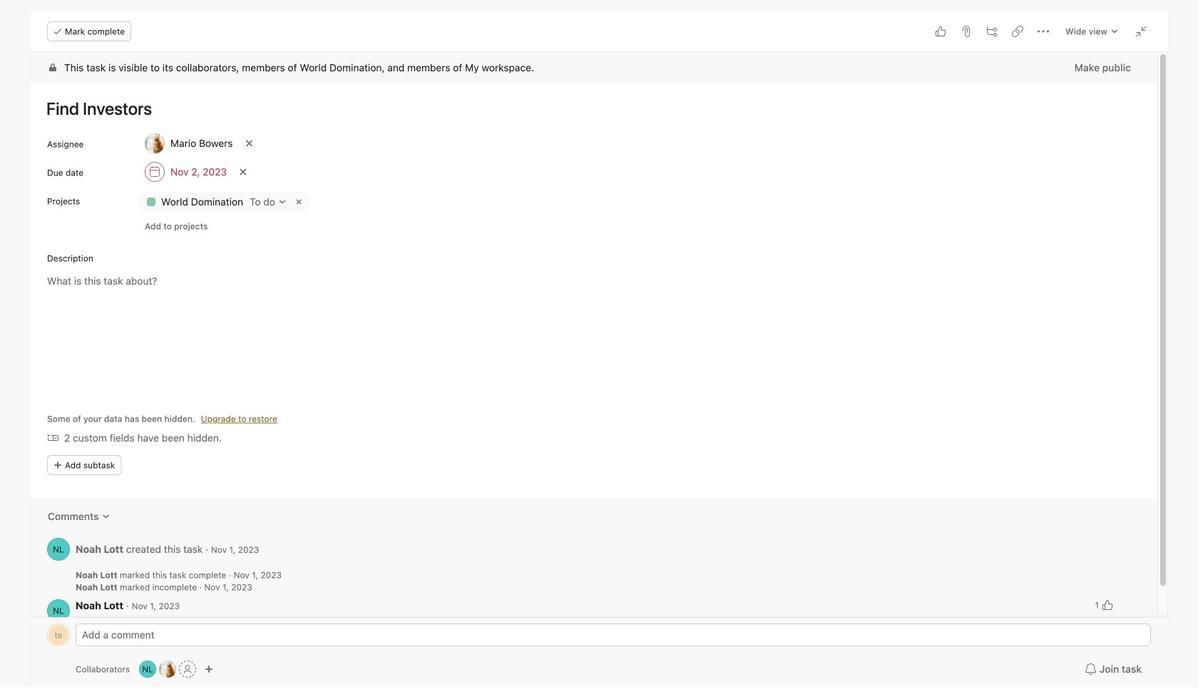 Task type: vqa. For each thing, say whether or not it's contained in the screenshot.
Add or remove collaborators image to the left
yes



Task type: locate. For each thing, give the bounding box(es) containing it.
collapse task pane image
[[1136, 26, 1147, 37]]

more actions for this task image
[[1038, 26, 1050, 37]]

Task Name text field
[[37, 92, 1141, 125]]

remove image
[[293, 196, 305, 208]]

remove assignee image
[[245, 139, 254, 148]]

1 like. click to like this task comment image
[[1103, 599, 1114, 611]]

main content
[[30, 52, 1158, 648]]

add or remove collaborators image right add or remove collaborators icon
[[205, 665, 213, 674]]

add or remove collaborators image
[[139, 661, 156, 678], [205, 665, 213, 674]]

main content inside find investors dialog
[[30, 52, 1158, 648]]

add or remove collaborators image left add or remove collaborators icon
[[139, 661, 156, 678]]

attachments: add a file to this task, find investors image
[[961, 26, 973, 37]]



Task type: describe. For each thing, give the bounding box(es) containing it.
find investors dialog
[[30, 11, 1169, 687]]

comments image
[[102, 512, 110, 521]]

0 likes. click to like this task image
[[936, 26, 947, 37]]

0 horizontal spatial add or remove collaborators image
[[139, 661, 156, 678]]

1 horizontal spatial add or remove collaborators image
[[205, 665, 213, 674]]

clear due date image
[[239, 168, 248, 176]]

copy task link image
[[1013, 26, 1024, 37]]

add or remove collaborators image
[[159, 661, 176, 678]]

open user profile image
[[47, 599, 70, 622]]

add subtask image
[[987, 26, 998, 37]]

open user profile image
[[47, 538, 70, 561]]



